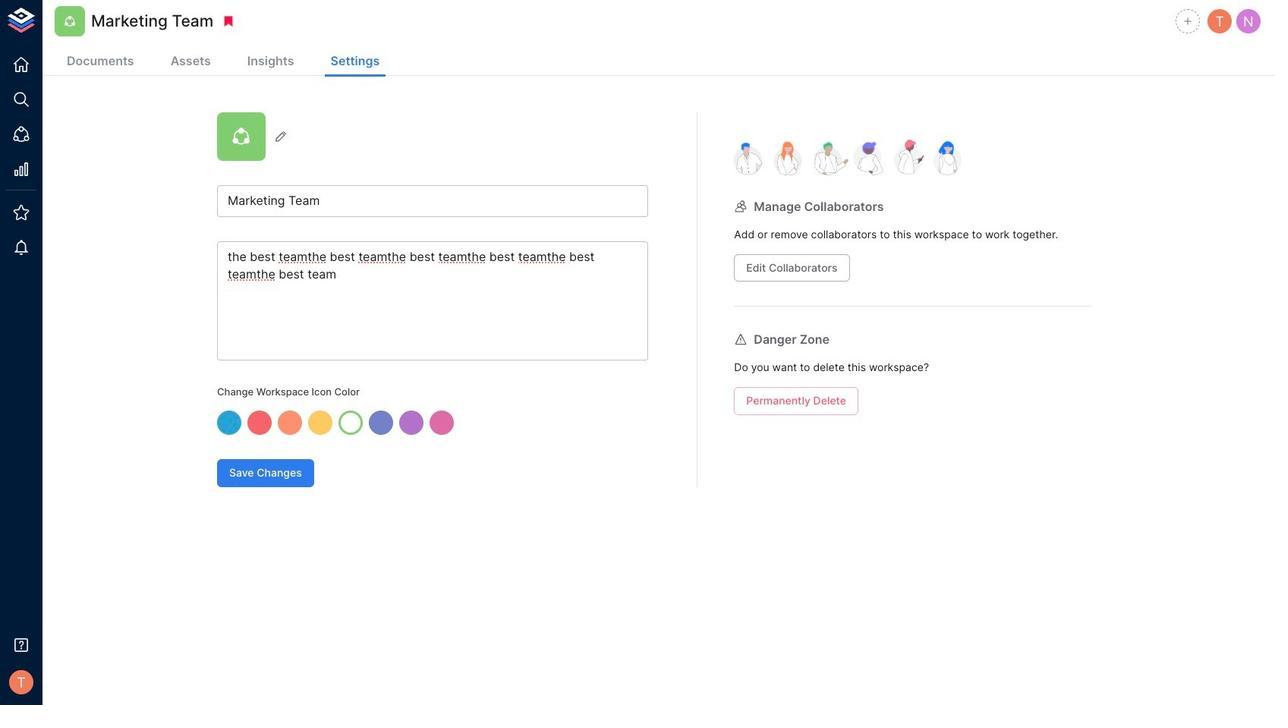 Task type: locate. For each thing, give the bounding box(es) containing it.
remove bookmark image
[[222, 14, 236, 28]]

Workspace Name text field
[[217, 185, 648, 217]]

Workspace notes are visible to all members and guests. text field
[[217, 241, 648, 361]]



Task type: vqa. For each thing, say whether or not it's contained in the screenshot.
middle Create
no



